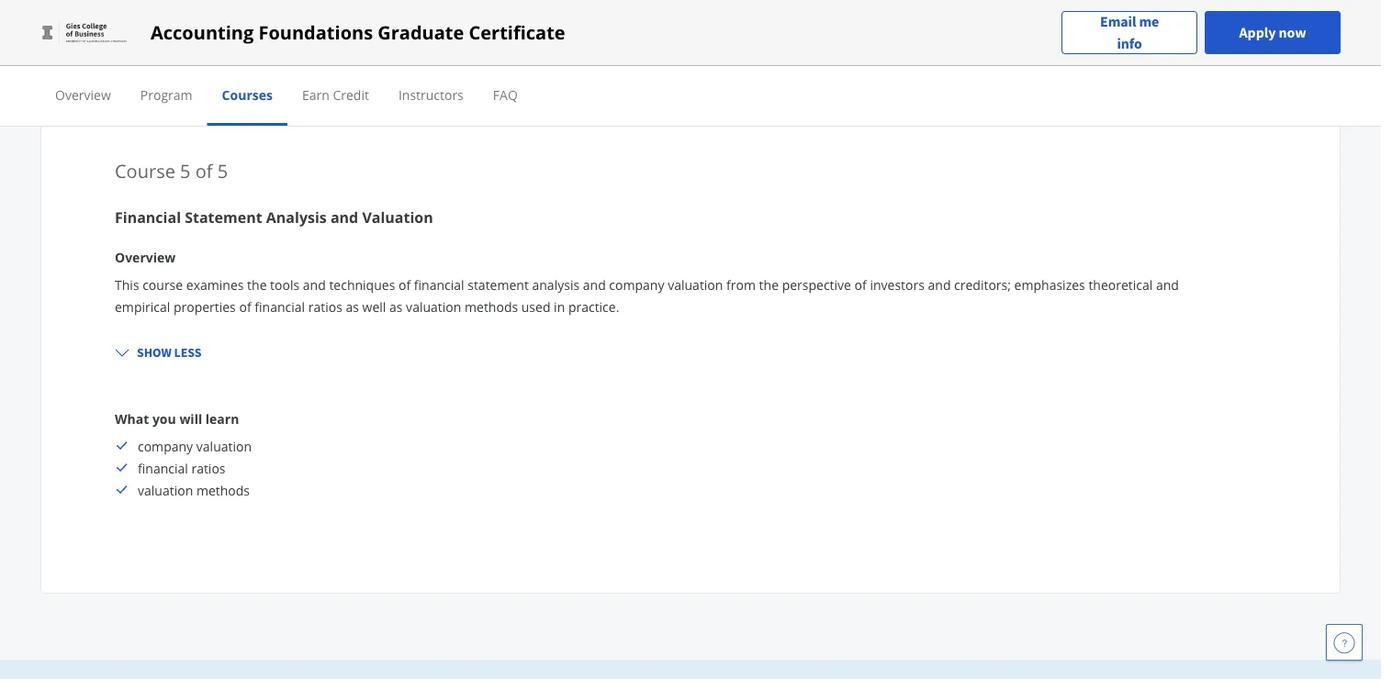 Task type: vqa. For each thing, say whether or not it's contained in the screenshot.
search in course 'text box'
no



Task type: locate. For each thing, give the bounding box(es) containing it.
show less
[[137, 344, 201, 361]]

in
[[554, 298, 565, 315]]

company valuation
[[138, 438, 252, 455]]

faq link
[[493, 86, 518, 103]]

valuation right well
[[406, 298, 461, 315]]

company
[[609, 276, 664, 293], [138, 438, 193, 455]]

financial down tools on the top of the page
[[255, 298, 305, 315]]

earn credit
[[302, 86, 369, 103]]

0 vertical spatial financial
[[414, 276, 464, 293]]

valuation
[[668, 276, 723, 293], [406, 298, 461, 315], [196, 438, 252, 455], [138, 482, 193, 499]]

ratios
[[308, 298, 342, 315], [191, 460, 225, 477]]

company up practice.
[[609, 276, 664, 293]]

of down examines at top left
[[239, 298, 251, 315]]

tools
[[270, 276, 300, 293]]

earn
[[302, 86, 329, 103]]

2 5 from the left
[[217, 158, 228, 183]]

overview inside "certificate menu" element
[[55, 86, 111, 103]]

analysis
[[532, 276, 580, 293]]

used
[[521, 298, 550, 315]]

program
[[140, 86, 192, 103]]

valuation down financial ratios
[[138, 482, 193, 499]]

1 as from the left
[[346, 298, 359, 315]]

practice.
[[568, 298, 619, 315]]

and right tools on the top of the page
[[303, 276, 326, 293]]

statement
[[468, 276, 529, 293]]

of right techniques
[[398, 276, 411, 293]]

the left tools on the top of the page
[[247, 276, 267, 293]]

0 vertical spatial overview
[[55, 86, 111, 103]]

overview down "university of illinois gies college of business" image in the top of the page
[[55, 86, 111, 103]]

valuation methods
[[138, 482, 250, 499]]

methods down statement on the left top of page
[[465, 298, 518, 315]]

overview
[[55, 86, 111, 103], [115, 248, 176, 266]]

overview up course
[[115, 248, 176, 266]]

5 right "course"
[[180, 158, 191, 183]]

email me info button
[[1062, 11, 1198, 55]]

0 vertical spatial methods
[[465, 298, 518, 315]]

0 horizontal spatial financial
[[138, 460, 188, 477]]

1 horizontal spatial 5
[[217, 158, 228, 183]]

the right from
[[759, 276, 779, 293]]

and
[[331, 208, 358, 227], [303, 276, 326, 293], [583, 276, 606, 293], [928, 276, 951, 293], [1156, 276, 1179, 293]]

as left well
[[346, 298, 359, 315]]

creditors;
[[954, 276, 1011, 293]]

5
[[180, 158, 191, 183], [217, 158, 228, 183]]

1 horizontal spatial ratios
[[308, 298, 342, 315]]

courses link
[[222, 86, 273, 103]]

methods down financial ratios
[[196, 482, 250, 499]]

ratios down company valuation
[[191, 460, 225, 477]]

0 horizontal spatial as
[[346, 298, 359, 315]]

as
[[346, 298, 359, 315], [389, 298, 403, 315]]

financial left statement on the left top of page
[[414, 276, 464, 293]]

what
[[115, 410, 149, 427]]

course
[[143, 276, 183, 293]]

show
[[137, 344, 172, 361]]

of
[[195, 158, 213, 183], [398, 276, 411, 293], [855, 276, 867, 293], [239, 298, 251, 315]]

as right well
[[389, 298, 403, 315]]

ratios down techniques
[[308, 298, 342, 315]]

1 vertical spatial financial
[[255, 298, 305, 315]]

2 vertical spatial financial
[[138, 460, 188, 477]]

1 horizontal spatial methods
[[465, 298, 518, 315]]

0 horizontal spatial ratios
[[191, 460, 225, 477]]

1 vertical spatial company
[[138, 438, 193, 455]]

financial
[[414, 276, 464, 293], [255, 298, 305, 315], [138, 460, 188, 477]]

0 horizontal spatial the
[[247, 276, 267, 293]]

investors
[[870, 276, 925, 293]]

info
[[1117, 34, 1142, 53]]

1 horizontal spatial company
[[609, 276, 664, 293]]

apply now
[[1239, 23, 1306, 42]]

company inside this course examines the tools and techniques of financial statement analysis and company valuation from the perspective of investors and creditors; emphasizes theoretical and empirical properties of financial ratios as well as valuation methods used in practice.
[[609, 276, 664, 293]]

courses
[[222, 86, 273, 103]]

1 horizontal spatial as
[[389, 298, 403, 315]]

1 horizontal spatial overview
[[115, 248, 176, 266]]

accounting foundations graduate certificate
[[151, 20, 565, 45]]

0 horizontal spatial overview
[[55, 86, 111, 103]]

accounting
[[151, 20, 254, 45]]

0 vertical spatial ratios
[[308, 298, 342, 315]]

certificate menu element
[[40, 66, 1341, 126]]

valuation down learn
[[196, 438, 252, 455]]

0 horizontal spatial 5
[[180, 158, 191, 183]]

credit
[[333, 86, 369, 103]]

5 up statement
[[217, 158, 228, 183]]

email me info
[[1100, 12, 1159, 53]]

will
[[179, 410, 202, 427]]

0 vertical spatial company
[[609, 276, 664, 293]]

ratios inside this course examines the tools and techniques of financial statement analysis and company valuation from the perspective of investors and creditors; emphasizes theoretical and empirical properties of financial ratios as well as valuation methods used in practice.
[[308, 298, 342, 315]]

financial up valuation methods
[[138, 460, 188, 477]]

0 horizontal spatial company
[[138, 438, 193, 455]]

theoretical
[[1089, 276, 1153, 293]]

1 horizontal spatial financial
[[255, 298, 305, 315]]

program link
[[140, 86, 192, 103]]

company up financial ratios
[[138, 438, 193, 455]]

0 horizontal spatial methods
[[196, 482, 250, 499]]

1 horizontal spatial the
[[759, 276, 779, 293]]

2 horizontal spatial financial
[[414, 276, 464, 293]]

methods
[[465, 298, 518, 315], [196, 482, 250, 499]]

the
[[247, 276, 267, 293], [759, 276, 779, 293]]

me
[[1139, 12, 1159, 31]]

1 vertical spatial ratios
[[191, 460, 225, 477]]



Task type: describe. For each thing, give the bounding box(es) containing it.
learn
[[206, 410, 239, 427]]

methods inside this course examines the tools and techniques of financial statement analysis and company valuation from the perspective of investors and creditors; emphasizes theoretical and empirical properties of financial ratios as well as valuation methods used in practice.
[[465, 298, 518, 315]]

help center image
[[1333, 632, 1355, 654]]

instructors
[[398, 86, 464, 103]]

certificate
[[469, 20, 565, 45]]

and up practice.
[[583, 276, 606, 293]]

now
[[1279, 23, 1306, 42]]

2 as from the left
[[389, 298, 403, 315]]

1 vertical spatial overview
[[115, 248, 176, 266]]

financial
[[115, 208, 181, 227]]

what you will learn
[[115, 410, 239, 427]]

this
[[115, 276, 139, 293]]

you
[[152, 410, 176, 427]]

statement
[[185, 208, 262, 227]]

of up statement
[[195, 158, 213, 183]]

valuation left from
[[668, 276, 723, 293]]

and right investors on the top right
[[928, 276, 951, 293]]

and right 'analysis'
[[331, 208, 358, 227]]

instructors link
[[398, 86, 464, 103]]

apply now button
[[1205, 11, 1341, 54]]

course
[[115, 158, 175, 183]]

valuation
[[362, 208, 433, 227]]

financial ratios
[[138, 460, 225, 477]]

course 5 of 5
[[115, 158, 228, 183]]

this course examines the tools and techniques of financial statement analysis and company valuation from the perspective of investors and creditors; emphasizes theoretical and empirical properties of financial ratios as well as valuation methods used in practice.
[[115, 276, 1179, 315]]

perspective
[[782, 276, 851, 293]]

2 the from the left
[[759, 276, 779, 293]]

and right theoretical
[[1156, 276, 1179, 293]]

1 the from the left
[[247, 276, 267, 293]]

show less button
[[107, 336, 209, 369]]

well
[[362, 298, 386, 315]]

techniques
[[329, 276, 395, 293]]

email
[[1100, 12, 1136, 31]]

empirical
[[115, 298, 170, 315]]

earn credit link
[[302, 86, 369, 103]]

properties
[[173, 298, 236, 315]]

of left investors on the top right
[[855, 276, 867, 293]]

analysis
[[266, 208, 327, 227]]

graduate
[[378, 20, 464, 45]]

overview link
[[55, 86, 111, 103]]

emphasizes
[[1014, 276, 1085, 293]]

1 vertical spatial methods
[[196, 482, 250, 499]]

financial statement analysis and valuation
[[115, 208, 433, 227]]

less
[[174, 344, 201, 361]]

from
[[726, 276, 756, 293]]

examines
[[186, 276, 244, 293]]

apply
[[1239, 23, 1276, 42]]

1 5 from the left
[[180, 158, 191, 183]]

foundations
[[258, 20, 373, 45]]

university of illinois gies college of business image
[[40, 18, 129, 47]]

faq
[[493, 86, 518, 103]]



